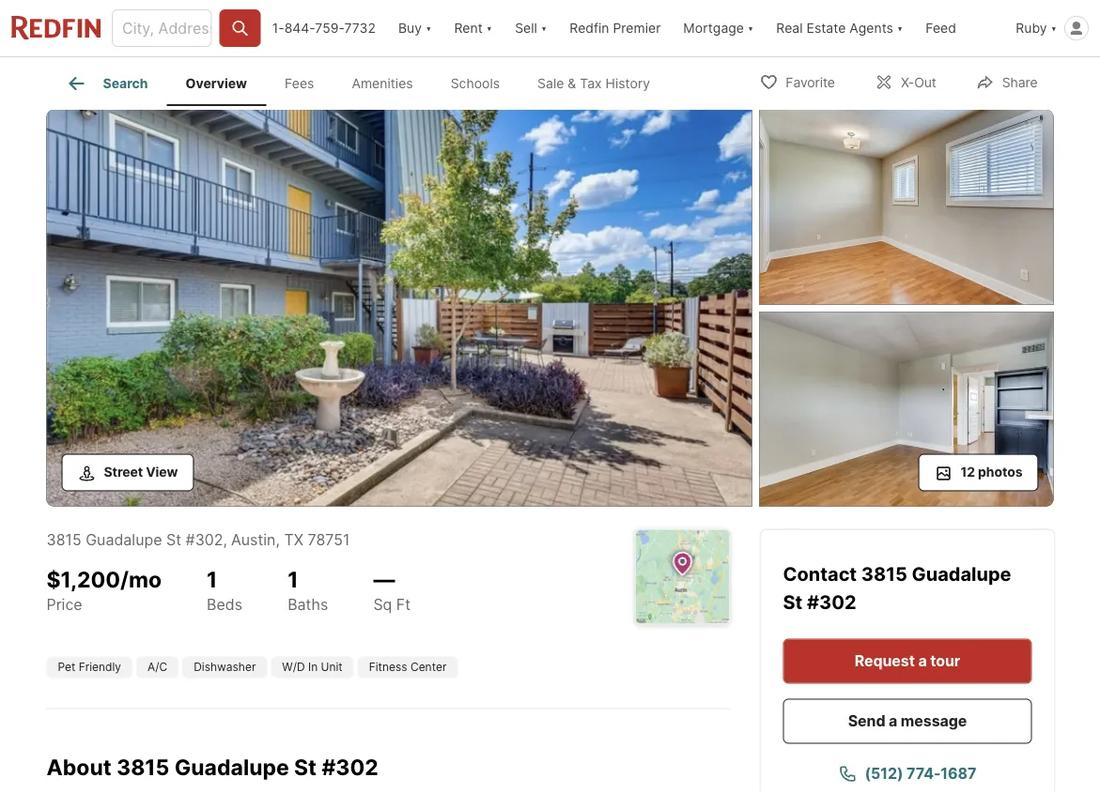 Task type: locate. For each thing, give the bounding box(es) containing it.
▾ right agents
[[897, 20, 903, 36]]

agents
[[850, 20, 893, 36]]

1 baths
[[288, 567, 328, 614]]

0 horizontal spatial 3815
[[47, 531, 81, 550]]

w/d in unit
[[282, 661, 343, 675]]

1 ▾ from the left
[[426, 20, 432, 36]]

▾ right mortgage
[[748, 20, 754, 36]]

fitness center
[[369, 661, 447, 675]]

1 1 from the left
[[207, 567, 217, 593]]

guadalupe for 3815 guadalupe st #302
[[912, 563, 1011, 586]]

schools
[[451, 75, 500, 91]]

3 ▾ from the left
[[541, 20, 547, 36]]

2 vertical spatial guadalupe
[[175, 755, 289, 781]]

3815 right about
[[117, 755, 170, 781]]

1 up beds
[[207, 567, 217, 593]]

▾
[[426, 20, 432, 36], [486, 20, 492, 36], [541, 20, 547, 36], [748, 20, 754, 36], [897, 20, 903, 36], [1051, 20, 1057, 36]]

about
[[47, 755, 111, 781]]

#302 for 3815 guadalupe st #302 , austin , tx 78751
[[186, 531, 223, 550]]

0 horizontal spatial #302
[[186, 531, 223, 550]]

rent
[[454, 20, 483, 36]]

2 1 from the left
[[288, 567, 298, 593]]

1 horizontal spatial #302
[[322, 755, 378, 781]]

sell
[[515, 20, 537, 36]]

0 horizontal spatial a
[[889, 713, 898, 731]]

, left tx
[[276, 531, 280, 550]]

,
[[223, 531, 227, 550], [276, 531, 280, 550]]

3815 inside 3815 guadalupe st #302
[[861, 563, 908, 586]]

a for request
[[918, 653, 927, 671]]

▾ right sell
[[541, 20, 547, 36]]

tab list
[[47, 57, 684, 106]]

0 vertical spatial #302
[[186, 531, 223, 550]]

$1,200 /mo price
[[47, 567, 162, 614]]

2 horizontal spatial #302
[[807, 591, 856, 614]]

mortgage ▾ button
[[672, 0, 765, 56]]

price
[[47, 596, 82, 614]]

buy ▾ button
[[387, 0, 443, 56]]

6 ▾ from the left
[[1051, 20, 1057, 36]]

rent ▾
[[454, 20, 492, 36]]

1 vertical spatial guadalupe
[[912, 563, 1011, 586]]

1 horizontal spatial st
[[294, 755, 317, 781]]

1 for 1 beds
[[207, 567, 217, 593]]

, left austin on the left bottom
[[223, 531, 227, 550]]

sell ▾ button
[[515, 0, 547, 56]]

2 ▾ from the left
[[486, 20, 492, 36]]

3815
[[47, 531, 81, 550], [861, 563, 908, 586], [117, 755, 170, 781]]

st for 3815 guadalupe st #302
[[783, 591, 803, 614]]

&
[[568, 75, 576, 91]]

tax
[[580, 75, 602, 91]]

favorite button
[[743, 62, 851, 101]]

submit search image
[[231, 19, 250, 38]]

2 vertical spatial #302
[[322, 755, 378, 781]]

tx
[[284, 531, 303, 550]]

▾ for rent ▾
[[486, 20, 492, 36]]

schools tab
[[432, 61, 519, 106]]

contact
[[783, 563, 861, 586]]

1 vertical spatial a
[[889, 713, 898, 731]]

0 vertical spatial guadalupe
[[86, 531, 162, 550]]

1 horizontal spatial a
[[918, 653, 927, 671]]

1 horizontal spatial ,
[[276, 531, 280, 550]]

sale
[[538, 75, 564, 91]]

0 vertical spatial 3815
[[47, 531, 81, 550]]

1 vertical spatial 3815
[[861, 563, 908, 586]]

fitness
[[369, 661, 407, 675]]

amenities
[[352, 75, 413, 91]]

(512) 774-1687
[[865, 765, 977, 784]]

1 vertical spatial st
[[783, 591, 803, 614]]

3815 guadalupe st #302 , austin , tx 78751
[[47, 531, 350, 550]]

map entry image
[[636, 530, 730, 624]]

st
[[166, 531, 181, 550], [783, 591, 803, 614], [294, 755, 317, 781]]

sell ▾ button
[[504, 0, 558, 56]]

send a message
[[848, 713, 967, 731]]

2 vertical spatial st
[[294, 755, 317, 781]]

search link
[[65, 72, 148, 95]]

2 , from the left
[[276, 531, 280, 550]]

1 beds
[[207, 567, 243, 614]]

2 horizontal spatial st
[[783, 591, 803, 614]]

#302 inside 3815 guadalupe st #302
[[807, 591, 856, 614]]

a
[[918, 653, 927, 671], [889, 713, 898, 731]]

redfin premier
[[570, 20, 661, 36]]

favorite
[[786, 75, 835, 91]]

2 vertical spatial 3815
[[117, 755, 170, 781]]

0 horizontal spatial guadalupe
[[86, 531, 162, 550]]

street view
[[104, 465, 178, 481]]

0 horizontal spatial st
[[166, 531, 181, 550]]

2 horizontal spatial guadalupe
[[912, 563, 1011, 586]]

sq
[[373, 596, 392, 614]]

1 horizontal spatial guadalupe
[[175, 755, 289, 781]]

1 horizontal spatial 3815
[[117, 755, 170, 781]]

a left tour
[[918, 653, 927, 671]]

—
[[373, 567, 395, 593]]

real estate agents ▾ button
[[765, 0, 915, 56]]

request a tour button
[[783, 639, 1032, 684]]

guadalupe
[[86, 531, 162, 550], [912, 563, 1011, 586], [175, 755, 289, 781]]

1 horizontal spatial 1
[[288, 567, 298, 593]]

1
[[207, 567, 217, 593], [288, 567, 298, 593]]

about 3815 guadalupe st #302
[[47, 755, 378, 781]]

1 up baths
[[288, 567, 298, 593]]

(512) 774-1687 link
[[783, 752, 1032, 794]]

0 horizontal spatial 1
[[207, 567, 217, 593]]

0 vertical spatial a
[[918, 653, 927, 671]]

a inside send a message button
[[889, 713, 898, 731]]

▾ right rent
[[486, 20, 492, 36]]

guadalupe inside 3815 guadalupe st #302
[[912, 563, 1011, 586]]

mortgage
[[683, 20, 744, 36]]

guadalupe for 3815 guadalupe st #302 , austin , tx 78751
[[86, 531, 162, 550]]

3815 up $1,200
[[47, 531, 81, 550]]

844-
[[284, 20, 315, 36]]

2 horizontal spatial 3815
[[861, 563, 908, 586]]

mortgage ▾
[[683, 20, 754, 36]]

1 inside 1 baths
[[288, 567, 298, 593]]

buy ▾ button
[[398, 0, 432, 56]]

4 ▾ from the left
[[748, 20, 754, 36]]

▾ right buy
[[426, 20, 432, 36]]

street
[[104, 465, 143, 481]]

st inside 3815 guadalupe st #302
[[783, 591, 803, 614]]

image image
[[47, 110, 752, 507], [760, 110, 1054, 305], [760, 312, 1054, 507]]

▾ right the ruby
[[1051, 20, 1057, 36]]

City, Address, School, Agent, ZIP search field
[[112, 9, 212, 47]]

1 inside the 1 beds
[[207, 567, 217, 593]]

1 vertical spatial #302
[[807, 591, 856, 614]]

7732
[[344, 20, 376, 36]]

buy ▾
[[398, 20, 432, 36]]

0 vertical spatial st
[[166, 531, 181, 550]]

street view button
[[62, 454, 194, 492]]

0 horizontal spatial ,
[[223, 531, 227, 550]]

3815 up request
[[861, 563, 908, 586]]

— sq ft
[[373, 567, 411, 614]]

1 for 1 baths
[[288, 567, 298, 593]]

#302
[[186, 531, 223, 550], [807, 591, 856, 614], [322, 755, 378, 781]]

a right send
[[889, 713, 898, 731]]

search
[[103, 75, 148, 91]]

a inside request a tour 'button'
[[918, 653, 927, 671]]

friendly
[[79, 661, 121, 675]]



Task type: describe. For each thing, give the bounding box(es) containing it.
real estate agents ▾ link
[[776, 0, 903, 56]]

out
[[914, 75, 937, 91]]

x-out button
[[859, 62, 953, 101]]

real
[[776, 20, 803, 36]]

ruby ▾
[[1016, 20, 1057, 36]]

beds
[[207, 596, 243, 614]]

▾ for ruby ▾
[[1051, 20, 1057, 36]]

sale & tax history tab
[[519, 61, 669, 106]]

(512) 774-1687 button
[[783, 752, 1032, 794]]

baths
[[288, 596, 328, 614]]

share
[[1002, 75, 1038, 91]]

message
[[901, 713, 967, 731]]

buy
[[398, 20, 422, 36]]

request a tour
[[855, 653, 960, 671]]

view
[[146, 465, 178, 481]]

amenities tab
[[333, 61, 432, 106]]

request
[[855, 653, 915, 671]]

ruby
[[1016, 20, 1047, 36]]

photos
[[978, 465, 1023, 481]]

12 photos
[[961, 465, 1023, 481]]

(512)
[[865, 765, 903, 784]]

78751
[[308, 531, 350, 550]]

5 ▾ from the left
[[897, 20, 903, 36]]

ft
[[396, 596, 411, 614]]

▾ for mortgage ▾
[[748, 20, 754, 36]]

pet friendly
[[58, 661, 121, 675]]

real estate agents ▾
[[776, 20, 903, 36]]

774-
[[907, 765, 941, 784]]

mortgage ▾ button
[[683, 0, 754, 56]]

x-out
[[901, 75, 937, 91]]

feed
[[926, 20, 956, 36]]

dishwasher
[[194, 661, 256, 675]]

sale & tax history
[[538, 75, 650, 91]]

1687
[[941, 765, 977, 784]]

3815 for 3815 guadalupe st #302 , austin , tx 78751
[[47, 531, 81, 550]]

feed button
[[915, 0, 1005, 56]]

austin
[[231, 531, 276, 550]]

fees
[[285, 75, 314, 91]]

rent ▾ button
[[443, 0, 504, 56]]

sell ▾
[[515, 20, 547, 36]]

share button
[[960, 62, 1054, 101]]

fees tab
[[266, 61, 333, 106]]

tab list containing search
[[47, 57, 684, 106]]

1-
[[272, 20, 284, 36]]

send
[[848, 713, 886, 731]]

1-844-759-7732
[[272, 20, 376, 36]]

1-844-759-7732 link
[[272, 20, 376, 36]]

overview
[[186, 75, 247, 91]]

st for 3815 guadalupe st #302 , austin , tx 78751
[[166, 531, 181, 550]]

/mo
[[120, 567, 162, 593]]

759-
[[315, 20, 344, 36]]

history
[[606, 75, 650, 91]]

redfin premier button
[[558, 0, 672, 56]]

12 photos button
[[918, 454, 1039, 492]]

tour
[[930, 653, 960, 671]]

▾ for sell ▾
[[541, 20, 547, 36]]

12
[[961, 465, 975, 481]]

redfin
[[570, 20, 609, 36]]

overview tab
[[167, 61, 266, 106]]

in
[[308, 661, 318, 675]]

rent ▾ button
[[454, 0, 492, 56]]

send a message button
[[783, 700, 1032, 745]]

3815 guadalupe st #302
[[783, 563, 1011, 614]]

#302 for 3815 guadalupe st #302
[[807, 591, 856, 614]]

a for send
[[889, 713, 898, 731]]

1 , from the left
[[223, 531, 227, 550]]

x-
[[901, 75, 914, 91]]

▾ for buy ▾
[[426, 20, 432, 36]]

3815 for 3815 guadalupe st #302
[[861, 563, 908, 586]]

estate
[[807, 20, 846, 36]]

$1,200
[[47, 567, 120, 593]]

a/c
[[148, 661, 167, 675]]

unit
[[321, 661, 343, 675]]

center
[[410, 661, 447, 675]]

w/d
[[282, 661, 305, 675]]



Task type: vqa. For each thing, say whether or not it's contained in the screenshot.
W
no



